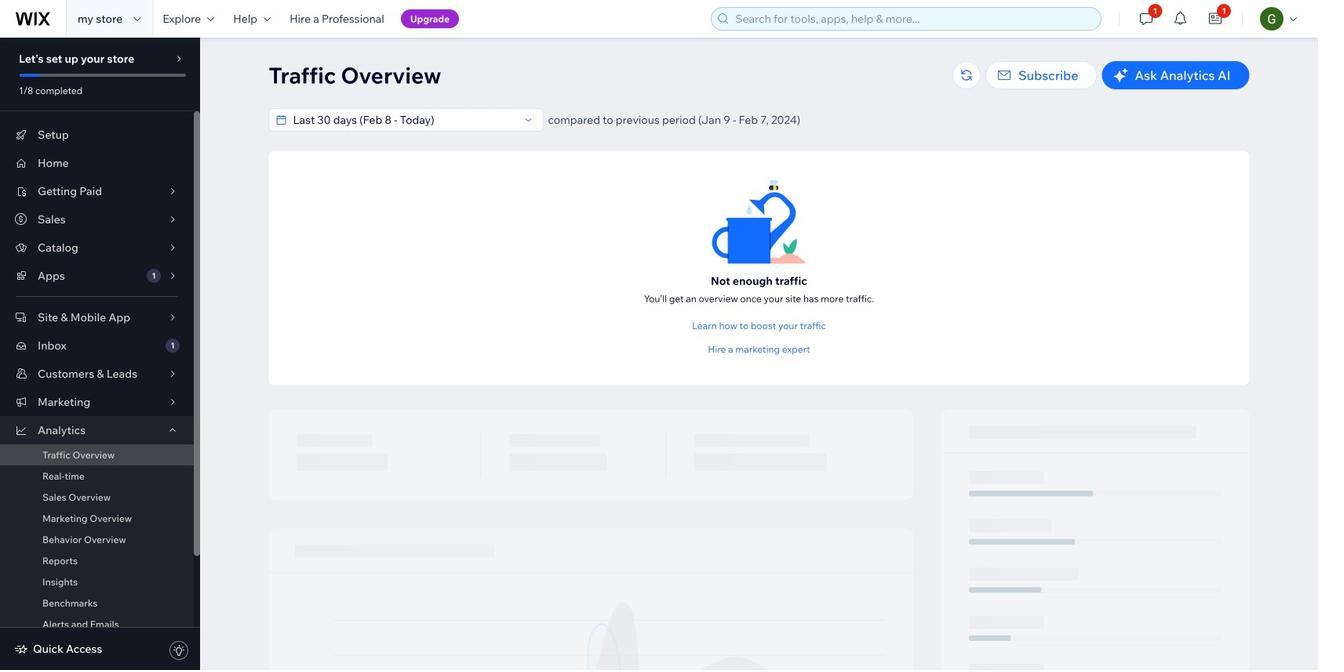 Task type: locate. For each thing, give the bounding box(es) containing it.
page skeleton image
[[269, 410, 1250, 671]]

sidebar element
[[0, 38, 200, 671]]

None field
[[288, 109, 519, 131]]



Task type: vqa. For each thing, say whether or not it's contained in the screenshot.
providers
no



Task type: describe. For each thing, give the bounding box(es) containing it.
Search for tools, apps, help & more... field
[[731, 8, 1096, 30]]



